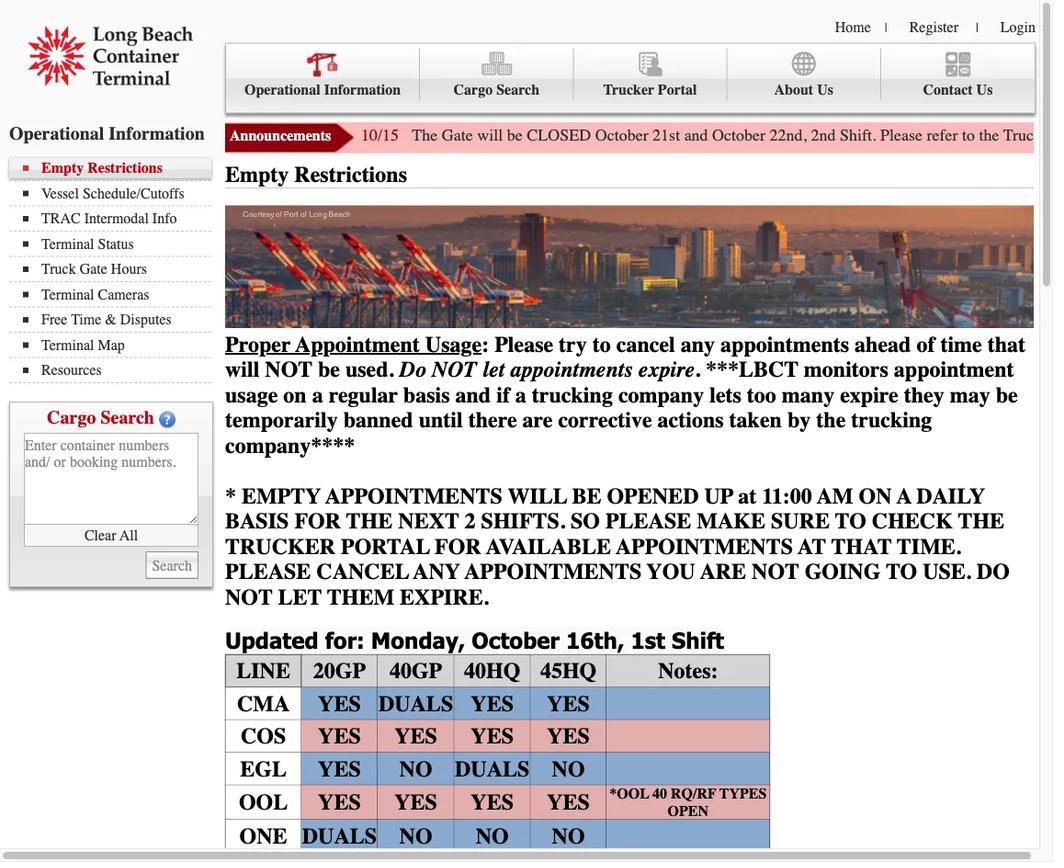 Task type: locate. For each thing, give the bounding box(es) containing it.
1 horizontal spatial operational
[[245, 81, 321, 98]]

| right the home link
[[885, 20, 888, 35]]

appointment
[[895, 357, 1015, 383]]

0 vertical spatial the
[[980, 126, 1000, 145]]

0 vertical spatial will
[[477, 126, 503, 145]]

at
[[799, 534, 827, 560]]

1 terminal from the top
[[41, 235, 94, 252]]

2 horizontal spatial october
[[713, 126, 766, 145]]

not up temporarily
[[265, 357, 313, 383]]

to right the refer
[[963, 126, 976, 145]]

1 vertical spatial and
[[456, 383, 491, 408]]

not up updated
[[225, 585, 273, 610]]

cancel
[[317, 560, 409, 585]]

please
[[606, 509, 692, 534], [225, 560, 311, 585]]

gate inside empty restrictions vessel schedule/cutoffs trac intermodal info terminal status truck gate hours terminal cameras free time & disputes terminal map resources
[[80, 261, 107, 278]]

0 horizontal spatial and
[[456, 383, 491, 408]]

many
[[782, 383, 835, 408]]

0 horizontal spatial restrictions
[[88, 160, 163, 177]]

yes
[[318, 691, 361, 717], [471, 691, 514, 717], [547, 691, 590, 717], [318, 724, 361, 749], [395, 724, 438, 749], [471, 724, 514, 749], [547, 724, 590, 749], [318, 757, 361, 782], [318, 790, 361, 816], [395, 790, 438, 816], [471, 790, 514, 816], [547, 790, 590, 816]]

taken
[[730, 408, 783, 433]]

login link
[[1001, 18, 1036, 35]]

2 terminal from the top
[[41, 286, 94, 303]]

terminal up resources
[[41, 337, 94, 354]]

0 vertical spatial duals
[[379, 691, 454, 717]]

cargo search up closed
[[454, 81, 540, 98]]

empty inside empty restrictions vessel schedule/cutoffs trac intermodal info terminal status truck gate hours terminal cameras free time & disputes terminal map resources
[[41, 160, 84, 177]]

10/15 the gate will be closed october 21st and october 22nd, 2nd shift. please refer to the truck g
[[361, 126, 1054, 145]]

that
[[988, 332, 1026, 357]]

1 horizontal spatial please
[[881, 126, 923, 145]]

october left 22nd,
[[713, 126, 766, 145]]

information inside menu bar
[[324, 81, 401, 98]]

shifts.
[[481, 509, 565, 534]]

the up do
[[959, 509, 1005, 534]]

us right about
[[818, 81, 834, 98]]

operational up vessel at the top of page
[[9, 123, 104, 144]]

terminal status link
[[23, 235, 212, 252]]

1 horizontal spatial to
[[963, 126, 976, 145]]

will inside : please try to cancel any appointments ahead of time that will not be used.
[[225, 357, 260, 383]]

1 vertical spatial cargo
[[47, 407, 96, 429]]

0 horizontal spatial for
[[295, 509, 341, 534]]

restrictions inside empty restrictions vessel schedule/cutoffs trac intermodal info terminal status truck gate hours terminal cameras free time & disputes terminal map resources
[[88, 160, 163, 177]]

0 horizontal spatial appointments
[[511, 357, 633, 383]]

1 the from the left
[[347, 509, 393, 534]]

restrictions for empty restrictions vessel schedule/cutoffs trac intermodal info terminal status truck gate hours terminal cameras free time & disputes terminal map resources
[[88, 160, 163, 177]]

1 horizontal spatial for
[[435, 534, 482, 560]]

1 vertical spatial search
[[101, 407, 154, 429]]

terminal up the free
[[41, 286, 94, 303]]

register link
[[910, 18, 959, 35]]

clear all button
[[24, 525, 199, 547]]

1 horizontal spatial search
[[497, 81, 540, 98]]

1 horizontal spatial empty
[[225, 162, 289, 188]]

to right at
[[836, 509, 867, 534]]

0 horizontal spatial us
[[818, 81, 834, 98]]

please up you
[[606, 509, 692, 534]]

terminal down trac
[[41, 235, 94, 252]]

do
[[400, 357, 427, 383]]

information up empty restrictions link
[[109, 123, 205, 144]]

be left closed
[[507, 126, 523, 145]]

0 horizontal spatial gate
[[80, 261, 107, 278]]

by
[[788, 408, 811, 433]]

october left 21st
[[596, 126, 649, 145]]

1 vertical spatial will
[[225, 357, 260, 383]]

any
[[414, 560, 460, 585]]

0 vertical spatial terminal
[[41, 235, 94, 252]]

for
[[295, 509, 341, 534], [435, 534, 482, 560]]

october up "40hq"
[[472, 627, 560, 654]]

None submit
[[146, 552, 199, 579]]

1 horizontal spatial please
[[606, 509, 692, 534]]

2 horizontal spatial be
[[997, 383, 1019, 408]]

appointments up too
[[721, 332, 850, 357]]

0 horizontal spatial truck
[[41, 261, 76, 278]]

a
[[897, 484, 912, 509]]

please right : at the top left of the page
[[495, 332, 554, 357]]

0 vertical spatial search
[[497, 81, 540, 98]]

operational information up announcements
[[245, 81, 401, 98]]

restrictions down 10/15
[[295, 162, 407, 188]]

1 a from the left
[[312, 383, 323, 408]]

appointments up corrective
[[511, 357, 633, 383]]

11:00
[[762, 484, 813, 509]]

us inside contact us link
[[977, 81, 993, 98]]

0 horizontal spatial the
[[347, 509, 393, 534]]

the right by
[[817, 408, 846, 433]]

please left the refer
[[881, 126, 923, 145]]

shift
[[672, 627, 725, 654]]

terminal cameras link
[[23, 286, 212, 303]]

0 horizontal spatial search
[[101, 407, 154, 429]]

truck
[[1004, 126, 1043, 145], [41, 261, 76, 278]]

up
[[705, 484, 734, 509]]

1 vertical spatial please
[[225, 560, 311, 585]]

2
[[465, 509, 476, 534]]

be right may
[[997, 383, 1019, 408]]

1 horizontal spatial a
[[516, 383, 527, 408]]

operational up announcements
[[245, 81, 321, 98]]

1 vertical spatial operational information
[[9, 123, 205, 144]]

proper
[[225, 332, 291, 357]]

1 horizontal spatial and
[[685, 126, 709, 145]]

0 horizontal spatial the
[[817, 408, 846, 433]]

the right the refer
[[980, 126, 1000, 145]]

gate right the
[[442, 126, 473, 145]]

gate down status
[[80, 261, 107, 278]]

0 horizontal spatial information
[[109, 123, 205, 144]]

1 vertical spatial to
[[887, 560, 918, 585]]

used.
[[346, 357, 394, 383]]

1 vertical spatial gate
[[80, 261, 107, 278]]

1 horizontal spatial menu bar
[[225, 43, 1036, 114]]

0 horizontal spatial to
[[593, 332, 611, 357]]

info
[[153, 210, 177, 227]]

2 vertical spatial duals
[[302, 824, 377, 849]]

2 the from the left
[[959, 509, 1005, 534]]

1 horizontal spatial gate
[[442, 126, 473, 145]]

trucking down the try
[[532, 383, 613, 408]]

1 horizontal spatial cargo
[[454, 81, 493, 98]]

trucking
[[532, 383, 613, 408], [852, 408, 933, 433]]

the
[[347, 509, 393, 534], [959, 509, 1005, 534]]

be left used.
[[318, 357, 340, 383]]

will down "cargo search" 'link'
[[477, 126, 503, 145]]

us inside about us link
[[818, 81, 834, 98]]

open
[[668, 803, 709, 820]]

to
[[963, 126, 976, 145], [593, 332, 611, 357]]

1 us from the left
[[818, 81, 834, 98]]

1 vertical spatial cargo search
[[47, 407, 154, 429]]

cos
[[241, 724, 286, 749]]

not left let
[[432, 357, 478, 383]]

1 horizontal spatial information
[[324, 81, 401, 98]]

you
[[647, 560, 696, 585]]

0 horizontal spatial be
[[318, 357, 340, 383]]

1 vertical spatial to
[[593, 332, 611, 357]]

that
[[832, 534, 892, 560]]

to left use.
[[887, 560, 918, 585]]

2 horizontal spatial duals
[[455, 757, 530, 782]]

0 vertical spatial please
[[881, 126, 923, 145]]

&
[[105, 311, 117, 328]]

1st
[[631, 627, 666, 654]]

use.
[[923, 560, 972, 585]]

0 vertical spatial menu bar
[[225, 43, 1036, 114]]

1 horizontal spatial appointments
[[721, 332, 850, 357]]

1 horizontal spatial operational information
[[245, 81, 401, 98]]

* empty appointments will be opened up at 11:00 am on a daily basis for the next 2 shifts.  so please make sure to check the trucker por​tal for available appointments at that time. please cancel any appointments you are not going to use.  do not let them expire.
[[225, 484, 1010, 610]]

temporarily
[[225, 408, 338, 433]]

they
[[905, 383, 945, 408]]

1 vertical spatial information
[[109, 123, 205, 144]]

operational information
[[245, 81, 401, 98], [9, 123, 205, 144]]

***lbct
[[706, 357, 799, 383]]

0 vertical spatial please
[[606, 509, 692, 534]]

duals
[[379, 691, 454, 717], [455, 757, 530, 782], [302, 824, 377, 849]]

updated for: monday, october 16th, 1st shift
[[225, 627, 725, 654]]

monday,
[[371, 627, 465, 654]]

1 horizontal spatial be
[[507, 126, 523, 145]]

0 vertical spatial truck
[[1004, 126, 1043, 145]]

proper appointment usage
[[225, 332, 482, 357]]

1 vertical spatial menu bar
[[9, 158, 221, 383]]

the up cancel
[[347, 509, 393, 534]]

1 horizontal spatial |
[[977, 20, 979, 35]]

g
[[1047, 126, 1054, 145]]

0 horizontal spatial please
[[495, 332, 554, 357]]

0 vertical spatial operational
[[245, 81, 321, 98]]

trucker
[[604, 81, 655, 98]]

0 horizontal spatial |
[[885, 20, 888, 35]]

disputes
[[120, 311, 172, 328]]

1 | from the left
[[885, 20, 888, 35]]

0 vertical spatial and
[[685, 126, 709, 145]]

1 horizontal spatial cargo search
[[454, 81, 540, 98]]

next
[[398, 509, 460, 534]]

1 vertical spatial duals
[[455, 757, 530, 782]]

information
[[324, 81, 401, 98], [109, 123, 205, 144]]

please inside : please try to cancel any appointments ahead of time that will not be used.
[[495, 332, 554, 357]]

1 horizontal spatial expire
[[841, 383, 899, 408]]

make
[[697, 509, 766, 534]]

1 horizontal spatial us
[[977, 81, 993, 98]]

trucking down monitors
[[852, 408, 933, 433]]

2 vertical spatial terminal
[[41, 337, 94, 354]]

us for contact us
[[977, 81, 993, 98]]

0 horizontal spatial empty
[[41, 160, 84, 177]]

a right if
[[516, 383, 527, 408]]

updated
[[225, 627, 319, 654]]

portal
[[658, 81, 698, 98]]

0 horizontal spatial to
[[836, 509, 867, 534]]

cargo search link
[[420, 48, 574, 100]]

information up 10/15
[[324, 81, 401, 98]]

to right the try
[[593, 332, 611, 357]]

home link
[[836, 18, 872, 35]]

1 horizontal spatial will
[[477, 126, 503, 145]]

lets
[[710, 383, 742, 408]]

1 vertical spatial operational
[[9, 123, 104, 144]]

restrictions up vessel schedule/cutoffs link
[[88, 160, 163, 177]]

*ool
[[610, 786, 650, 803]]

terminal
[[41, 235, 94, 252], [41, 286, 94, 303], [41, 337, 94, 354]]

truck down trac
[[41, 261, 76, 278]]

a right on
[[312, 383, 323, 408]]

1 vertical spatial the
[[817, 408, 846, 433]]

0 vertical spatial cargo
[[454, 81, 493, 98]]

2 | from the left
[[977, 20, 979, 35]]

the
[[412, 126, 438, 145]]

0 horizontal spatial operational
[[9, 123, 104, 144]]

0 horizontal spatial trucking
[[532, 383, 613, 408]]

menu bar containing empty restrictions
[[9, 158, 221, 383]]

0 horizontal spatial will
[[225, 357, 260, 383]]

0 horizontal spatial october
[[472, 627, 560, 654]]

0 vertical spatial cargo search
[[454, 81, 540, 98]]

search up closed
[[497, 81, 540, 98]]

empty down announcements
[[225, 162, 289, 188]]

| left login link
[[977, 20, 979, 35]]

0 horizontal spatial cargo
[[47, 407, 96, 429]]

empty up vessel at the top of page
[[41, 160, 84, 177]]

cargo search down resources 'link'
[[47, 407, 154, 429]]

appointments down up
[[616, 534, 794, 560]]

rq/rf
[[671, 786, 717, 803]]

16th,
[[566, 627, 625, 654]]

and left if
[[456, 383, 491, 408]]

por​tal
[[341, 534, 430, 560]]

2 us from the left
[[977, 81, 993, 98]]

usage
[[225, 383, 278, 408]]

truck left g
[[1004, 126, 1043, 145]]

0 horizontal spatial a
[[312, 383, 323, 408]]

1 vertical spatial please
[[495, 332, 554, 357]]

status
[[98, 235, 134, 252]]

a
[[312, 383, 323, 408], [516, 383, 527, 408]]

notes:
[[659, 659, 719, 684]]

0 vertical spatial information
[[324, 81, 401, 98]]

empty
[[41, 160, 84, 177], [225, 162, 289, 188]]

no
[[400, 757, 433, 782], [552, 757, 585, 782], [400, 824, 433, 849], [476, 824, 509, 849], [552, 824, 585, 849]]

1 vertical spatial truck
[[41, 261, 76, 278]]

for right basis at the left of page
[[295, 509, 341, 534]]

and right 21st
[[685, 126, 709, 145]]

refer
[[927, 126, 959, 145]]

0 horizontal spatial menu bar
[[9, 158, 221, 383]]

0 vertical spatial operational information
[[245, 81, 401, 98]]

trac intermodal info link
[[23, 210, 212, 227]]

1 horizontal spatial the
[[959, 509, 1005, 534]]

free
[[41, 311, 68, 328]]

will left on
[[225, 357, 260, 383]]

us right contact
[[977, 81, 993, 98]]

login
[[1001, 18, 1036, 35]]

please down basis at the left of page
[[225, 560, 311, 585]]

0 horizontal spatial operational information
[[9, 123, 205, 144]]

cargo inside 'link'
[[454, 81, 493, 98]]

1 horizontal spatial restrictions
[[295, 162, 407, 188]]

search down resources 'link'
[[101, 407, 154, 429]]

1 vertical spatial terminal
[[41, 286, 94, 303]]

for up the expire.
[[435, 534, 482, 560]]

operational information up empty restrictions link
[[9, 123, 205, 144]]

empty for empty restrictions
[[225, 162, 289, 188]]

menu bar
[[225, 43, 1036, 114], [9, 158, 221, 383]]

0 vertical spatial to
[[836, 509, 867, 534]]

0 vertical spatial to
[[963, 126, 976, 145]]

register
[[910, 18, 959, 35]]



Task type: vqa. For each thing, say whether or not it's contained in the screenshot.


Task type: describe. For each thing, give the bounding box(es) containing it.
search inside 'link'
[[497, 81, 540, 98]]

to inside : please try to cancel any appointments ahead of time that will not be used.
[[593, 332, 611, 357]]

trucker portal
[[604, 81, 698, 98]]

types
[[720, 786, 767, 803]]

1 horizontal spatial truck
[[1004, 126, 1043, 145]]

operational information link
[[226, 48, 420, 100]]

vessel
[[41, 185, 79, 202]]

1 horizontal spatial trucking
[[852, 408, 933, 433]]

regular
[[329, 383, 398, 408]]

empty for empty restrictions vessel schedule/cutoffs trac intermodal info terminal status truck gate hours terminal cameras free time & disputes terminal map resources
[[41, 160, 84, 177]]

the inside . ***lbct monitors appointment usage on a regular basis and if a trucking company lets too many expire they may be temporarily banned until there are corrective actions taken by the trucking company****
[[817, 408, 846, 433]]

free time & disputes link
[[23, 311, 212, 328]]

opened
[[607, 484, 699, 509]]

going
[[805, 560, 881, 585]]

2 a from the left
[[516, 383, 527, 408]]

appointments inside : please try to cancel any appointments ahead of time that will not be used.
[[721, 332, 850, 357]]

usage
[[426, 332, 482, 357]]

appointment
[[296, 332, 420, 357]]

are
[[523, 408, 553, 433]]

1 horizontal spatial duals
[[379, 691, 454, 717]]

trac
[[41, 210, 81, 227]]

cargo search inside 'link'
[[454, 81, 540, 98]]

0 horizontal spatial duals
[[302, 824, 377, 849]]

check
[[873, 509, 953, 534]]

if
[[497, 383, 510, 408]]

home
[[836, 18, 872, 35]]

hours
[[111, 261, 147, 278]]

cancel
[[617, 332, 676, 357]]

may
[[951, 383, 991, 408]]

1 horizontal spatial the
[[980, 126, 1000, 145]]

*
[[225, 484, 236, 509]]

us for about us
[[818, 81, 834, 98]]

3 terminal from the top
[[41, 337, 94, 354]]

do not let appointments expire
[[400, 357, 695, 383]]

appointments up por​tal
[[326, 484, 503, 509]]

not inside : please try to cancel any appointments ahead of time that will not be used.
[[265, 357, 313, 383]]

:
[[482, 332, 489, 357]]

Enter container numbers and/ or booking numbers.  text field
[[24, 433, 199, 525]]

them
[[327, 585, 395, 610]]

actions
[[658, 408, 724, 433]]

be inside . ***lbct monitors appointment usage on a regular basis and if a trucking company lets too many expire they may be temporarily banned until there are corrective actions taken by the trucking company****
[[997, 383, 1019, 408]]

trucker portal link
[[574, 48, 728, 100]]

will
[[508, 484, 567, 509]]

shift.
[[841, 126, 877, 145]]

21st
[[653, 126, 681, 145]]

. ***lbct monitors appointment usage on a regular basis and if a trucking company lets too many expire they may be temporarily banned until there are corrective actions taken by the trucking company****
[[225, 357, 1019, 459]]

20gp
[[313, 659, 366, 684]]

menu bar containing operational information
[[225, 43, 1036, 114]]

map
[[98, 337, 125, 354]]

not right are
[[752, 560, 800, 585]]

contact us link
[[882, 48, 1035, 100]]

0 horizontal spatial cargo search
[[47, 407, 154, 429]]

about
[[775, 81, 814, 98]]

daily
[[917, 484, 986, 509]]

0 vertical spatial gate
[[442, 126, 473, 145]]

corrective
[[559, 408, 653, 433]]

contact
[[924, 81, 973, 98]]

about us
[[775, 81, 834, 98]]

contact us
[[924, 81, 993, 98]]

*ool 40 rq/rf types open
[[610, 786, 767, 820]]

available
[[487, 534, 611, 560]]

let
[[483, 357, 505, 383]]

45hq
[[541, 659, 597, 684]]

company
[[619, 383, 705, 408]]

1 horizontal spatial to
[[887, 560, 918, 585]]

clear
[[84, 527, 116, 544]]

2nd
[[812, 126, 836, 145]]

about us link
[[728, 48, 882, 100]]

empty restrictions
[[225, 162, 407, 188]]

and inside . ***lbct monitors appointment usage on a regular basis and if a trucking company lets too many expire they may be temporarily banned until there are corrective actions taken by the trucking company****
[[456, 383, 491, 408]]

of
[[917, 332, 936, 357]]

appointments down shifts.
[[465, 560, 642, 585]]

announcements
[[230, 127, 331, 144]]

0 horizontal spatial expire
[[639, 357, 695, 383]]

expire inside . ***lbct monitors appointment usage on a regular basis and if a trucking company lets too many expire they may be temporarily banned until there are corrective actions taken by the trucking company****
[[841, 383, 899, 408]]

time
[[71, 311, 101, 328]]

cameras
[[98, 286, 149, 303]]

0 horizontal spatial please
[[225, 560, 311, 585]]

ahead
[[855, 332, 912, 357]]

one
[[240, 824, 287, 849]]

closed
[[527, 126, 591, 145]]

there
[[469, 408, 517, 433]]

trucker
[[225, 534, 336, 560]]

truck inside empty restrictions vessel schedule/cutoffs trac intermodal info terminal status truck gate hours terminal cameras free time & disputes terminal map resources
[[41, 261, 76, 278]]

clear all
[[84, 527, 138, 544]]

22nd,
[[770, 126, 807, 145]]

1 horizontal spatial october
[[596, 126, 649, 145]]

resources link
[[23, 362, 212, 379]]

cma
[[237, 691, 290, 717]]

be inside : please try to cancel any appointments ahead of time that will not be used.
[[318, 357, 340, 383]]

any
[[681, 332, 715, 357]]

terminal map link
[[23, 337, 212, 354]]

restrictions for empty restrictions
[[295, 162, 407, 188]]

basis
[[404, 383, 450, 408]]

do
[[977, 560, 1010, 585]]

so
[[571, 509, 600, 534]]

am
[[818, 484, 854, 509]]

are
[[701, 560, 747, 585]]



